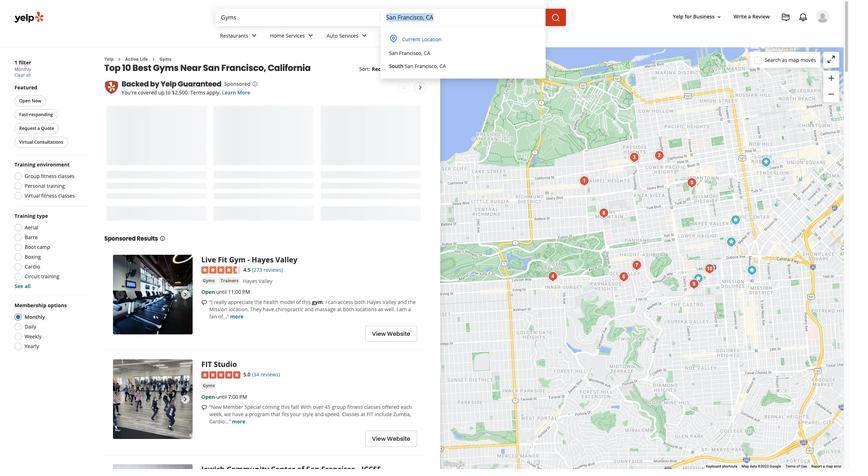 Task type: describe. For each thing, give the bounding box(es) containing it.
and inside "new member special coming this fall! with over 45 group fitness classes offered each week, we have a program that fits your style and speed. classes at fit include zumba, cardio…"
[[315, 411, 324, 418]]

of…"
[[218, 314, 229, 320]]

coming
[[262, 404, 280, 411]]

business categories element
[[214, 26, 830, 47]]

home services link
[[264, 26, 321, 47]]

©2023
[[758, 465, 769, 469]]

previous image
[[400, 83, 408, 92]]

top
[[104, 62, 120, 74]]

open for live
[[201, 289, 215, 296]]

fitness for group
[[41, 173, 57, 180]]

yelp for yelp for business
[[673, 13, 684, 20]]

1 vertical spatial both
[[343, 306, 354, 313]]

0 vertical spatial valley
[[276, 255, 298, 265]]

until for studio
[[216, 394, 227, 401]]

auto
[[327, 32, 338, 39]]

fitness sf - castro image
[[687, 277, 702, 291]]

am
[[400, 306, 407, 313]]

live fit gym - hayes valley image
[[113, 255, 193, 335]]

report a map error
[[812, 465, 842, 469]]

5 star rating image
[[201, 372, 241, 379]]

francisco, up learn more link
[[221, 62, 266, 74]]

classes for group fitness classes
[[58, 173, 75, 180]]

review
[[753, 13, 770, 20]]

search
[[765, 56, 781, 63]]

training type
[[14, 213, 48, 220]]

each
[[401, 404, 412, 411]]

1 horizontal spatial i
[[397, 306, 398, 313]]

classes inside "new member special coming this fall! with over 45 group fitness classes offered each week, we have a program that fits your style and speed. classes at fit include zumba, cardio…"
[[364, 404, 381, 411]]

at inside "new member special coming this fall! with over 45 group fitness classes offered each week, we have a program that fits your style and speed. classes at fit include zumba, cardio…"
[[361, 411, 366, 418]]

monthly inside option group
[[25, 314, 45, 321]]

custom fit personal training & nutrition image
[[725, 235, 739, 249]]

(273 reviews) link
[[252, 266, 283, 274]]

yelp for business
[[673, 13, 715, 20]]

well.
[[385, 306, 396, 313]]

fan
[[209, 314, 217, 320]]

view for fit studio
[[372, 435, 386, 443]]

reviews) for live fit gym - hayes valley
[[264, 267, 283, 273]]

terms of use link
[[786, 465, 807, 469]]

1 filter monthly clear all
[[14, 59, 31, 78]]

open now
[[19, 98, 41, 104]]

active life link
[[125, 56, 148, 62]]

results
[[137, 235, 158, 243]]

your
[[290, 411, 301, 418]]

10
[[122, 62, 131, 74]]

have inside "new member special coming this fall! with over 45 group fitness classes offered each week, we have a program that fits your style and speed. classes at fit include zumba, cardio…"
[[232, 411, 244, 418]]

2 horizontal spatial san
[[405, 63, 414, 70]]

week,
[[209, 411, 223, 418]]

program
[[249, 411, 270, 418]]

clear all link
[[14, 72, 31, 78]]

website for fit studio
[[387, 435, 411, 443]]

apply.
[[207, 89, 221, 96]]

16 speech v2 image for fit
[[201, 405, 207, 411]]

options
[[48, 302, 67, 309]]

(34
[[252, 372, 259, 378]]

best
[[133, 62, 151, 74]]

2 gyms button from the top
[[201, 383, 216, 390]]

16 speech v2 image for live
[[201, 300, 207, 306]]

16 chevron down v2 image
[[717, 14, 722, 20]]

1 horizontal spatial san
[[389, 50, 398, 57]]

pm for fit
[[243, 289, 250, 296]]

user actions element
[[668, 9, 840, 54]]

1 vertical spatial gyms link
[[201, 278, 216, 285]]

next image
[[181, 291, 190, 299]]

live fit gym - cole valley image
[[617, 270, 632, 284]]

location
[[422, 36, 442, 43]]

1 vertical spatial hayes
[[243, 278, 257, 285]]

coaching with daphne image
[[759, 155, 774, 169]]

zoom in image
[[828, 74, 836, 83]]

write a review
[[734, 13, 770, 20]]

appreciate
[[228, 299, 253, 306]]

map for moves
[[789, 56, 800, 63]]

(273
[[252, 267, 262, 273]]

1 horizontal spatial this
[[302, 299, 311, 306]]

circuit
[[25, 273, 40, 280]]

0 horizontal spatial fit
[[201, 360, 212, 370]]

california
[[268, 62, 311, 74]]

terms of use
[[786, 465, 807, 469]]

view website link for fit studio
[[365, 431, 417, 447]]

0 vertical spatial both
[[355, 299, 366, 306]]

gyms down 4.5 star rating image
[[203, 278, 215, 284]]

yelp for yelp link
[[104, 56, 114, 62]]

0 horizontal spatial ca
[[424, 50, 431, 57]]

aerial
[[25, 224, 38, 231]]

option group containing training environment
[[12, 161, 90, 202]]

chiropractic
[[276, 306, 304, 313]]

4.5
[[243, 267, 251, 273]]

this inside "new member special coming this fall! with over 45 group fitness classes offered each week, we have a program that fits your style and speed. classes at fit include zumba, cardio…"
[[281, 404, 290, 411]]

map data ©2023 google
[[742, 465, 782, 469]]

environment
[[37, 161, 70, 168]]

11:00
[[228, 289, 241, 296]]

0 vertical spatial i
[[326, 299, 327, 306]]

see all button
[[14, 283, 31, 290]]

location.
[[229, 306, 249, 313]]

koret health and recreation center image
[[597, 206, 612, 220]]

16 info v2 image for backed by yelp guaranteed
[[252, 81, 258, 87]]

training for aerial
[[14, 213, 35, 220]]

francisco, down current
[[399, 50, 423, 57]]

.
[[323, 299, 324, 306]]

covered
[[138, 89, 157, 96]]

gyms up backed by yelp guaranteed
[[153, 62, 179, 74]]

reviews) for fit studio
[[261, 372, 280, 378]]

business
[[694, 13, 715, 20]]

0 vertical spatial gyms link
[[160, 56, 172, 62]]

previous image for live fit gym - hayes valley
[[116, 291, 125, 299]]

a for report
[[823, 465, 825, 469]]

classes
[[342, 411, 360, 418]]

fitness for virtual
[[41, 192, 57, 199]]

boot
[[25, 244, 36, 251]]

backed
[[122, 79, 149, 89]]

circuit training
[[25, 273, 59, 280]]

request a quote button
[[14, 123, 59, 134]]

24 chevron down v2 image for home services
[[307, 31, 315, 40]]

shortcuts
[[723, 465, 738, 469]]

map region
[[423, 0, 850, 470]]

more for top more link
[[230, 314, 244, 320]]

to
[[166, 89, 171, 96]]

view for live fit gym - hayes valley
[[372, 330, 386, 338]]

top 10 best gyms near san francisco, california
[[104, 62, 311, 74]]

all inside the 1 filter monthly clear all
[[26, 72, 31, 78]]

1 vertical spatial more link
[[232, 419, 245, 425]]

filter
[[19, 59, 31, 66]]

use
[[801, 465, 807, 469]]

the yard image
[[653, 148, 667, 163]]

cardio
[[25, 263, 40, 270]]

none field find
[[221, 13, 375, 21]]

more for the bottommost more link
[[232, 419, 245, 425]]

training for personal training
[[47, 183, 65, 189]]

1 horizontal spatial ca
[[440, 63, 446, 70]]

fast-responding
[[19, 112, 53, 118]]

training for group fitness classes
[[14, 161, 35, 168]]

gym
[[312, 299, 323, 306]]

fast-responding button
[[14, 109, 58, 120]]

projects image
[[782, 13, 791, 22]]

1 vertical spatial more
[[238, 89, 250, 96]]

expand map image
[[828, 55, 836, 64]]

slideshow element for fit studio
[[113, 360, 193, 440]]

sponsored results
[[104, 235, 158, 243]]

featured group
[[13, 84, 90, 149]]

1 the from the left
[[255, 299, 262, 306]]

valley inside . i can access both hayes valley and the mission location. they have chiropractic and massage at both locations as well. i am a fan of…"
[[383, 299, 397, 306]]

at inside . i can access both hayes valley and the mission location. they have chiropractic and massage at both locations as well. i am a fan of…"
[[337, 306, 342, 313]]

24 marker v2 image
[[389, 35, 398, 43]]

0 vertical spatial as
[[783, 56, 788, 63]]

gyms down 5 star rating image
[[203, 383, 215, 389]]

view website link for live fit gym - hayes valley
[[365, 326, 417, 342]]

current location link
[[385, 32, 541, 47]]

24 chevron down v2 image
[[250, 31, 259, 40]]

tyler b. image
[[817, 10, 830, 23]]

body mechanix - mission image
[[745, 263, 760, 278]]

up
[[158, 89, 165, 96]]

live fit gym - hayes valley
[[201, 255, 298, 265]]

16 info v2 image for top 10 best gyms near san francisco, california
[[420, 66, 426, 72]]

weekly
[[25, 333, 42, 340]]

type
[[37, 213, 48, 220]]

4.5 star rating image
[[201, 267, 241, 274]]

fit studio
[[201, 360, 237, 370]]

auto services
[[327, 32, 359, 39]]

0 vertical spatial hayes
[[252, 255, 274, 265]]

open inside button
[[19, 98, 31, 104]]



Task type: locate. For each thing, give the bounding box(es) containing it.
of left use
[[797, 465, 800, 469]]

16 chevron right v2 image for gyms
[[151, 56, 157, 62]]

the firm sf image
[[630, 258, 645, 273]]

training up group
[[14, 161, 35, 168]]

home
[[270, 32, 285, 39]]

24 chevron down v2 image inside auto services link
[[360, 31, 369, 40]]

1 vertical spatial slideshow element
[[113, 360, 193, 440]]

0 horizontal spatial at
[[337, 306, 342, 313]]

1 vertical spatial this
[[281, 404, 290, 411]]

0 horizontal spatial 16 info v2 image
[[160, 236, 165, 242]]

trainers button
[[219, 278, 240, 285]]

1 training from the top
[[14, 161, 35, 168]]

0 horizontal spatial more
[[238, 89, 250, 96]]

trainers
[[221, 278, 239, 284]]

classes down the environment
[[58, 173, 75, 180]]

this up fits
[[281, 404, 290, 411]]

hayes inside . i can access both hayes valley and the mission location. they have chiropractic and massage at both locations as well. i am a fan of…"
[[367, 299, 381, 306]]

1 horizontal spatial next image
[[416, 83, 425, 92]]

2 16 chevron right v2 image from the left
[[151, 56, 157, 62]]

1 website from the top
[[387, 330, 411, 338]]

pm right 7:00
[[240, 394, 247, 401]]

website for live fit gym - hayes valley
[[387, 330, 411, 338]]

more link down location.
[[230, 314, 244, 320]]

1 vertical spatial i
[[397, 306, 398, 313]]

1 vertical spatial yelp
[[104, 56, 114, 62]]

1 vertical spatial terms
[[786, 465, 796, 469]]

Find text field
[[221, 13, 375, 21]]

0 vertical spatial 16 speech v2 image
[[201, 300, 207, 306]]

strength fit image
[[844, 156, 850, 170]]

more right learn
[[238, 89, 250, 96]]

0 vertical spatial ca
[[424, 50, 431, 57]]

1 24 chevron down v2 image from the left
[[307, 31, 315, 40]]

1 vertical spatial pm
[[240, 394, 247, 401]]

2 24 chevron down v2 image from the left
[[360, 31, 369, 40]]

1 vertical spatial 16 info v2 image
[[252, 81, 258, 87]]

write
[[734, 13, 747, 20]]

2 horizontal spatial valley
[[383, 299, 397, 306]]

Near text field
[[386, 13, 540, 21]]

16 chevron right v2 image for active life
[[117, 56, 122, 62]]

1 vertical spatial virtual
[[25, 192, 40, 199]]

reviews) inside 'link'
[[261, 372, 280, 378]]

live
[[201, 255, 216, 265]]

1 vertical spatial view website link
[[365, 431, 417, 447]]

fit studio image
[[113, 360, 193, 440]]

monthly inside the 1 filter monthly clear all
[[14, 66, 31, 72]]

1 option group from the top
[[12, 161, 90, 202]]

keyboard shortcuts button
[[706, 465, 738, 470]]

hayes down 4.5
[[243, 278, 257, 285]]

monthly up daily
[[25, 314, 45, 321]]

and down gym
[[305, 306, 314, 313]]

1 16 chevron right v2 image from the left
[[117, 56, 122, 62]]

terms left use
[[786, 465, 796, 469]]

data
[[750, 465, 757, 469]]

0 vertical spatial sponsored
[[224, 81, 251, 87]]

over
[[313, 404, 324, 411]]

0 horizontal spatial terms
[[190, 89, 205, 96]]

training right circuit
[[41, 273, 59, 280]]

i right .
[[326, 299, 327, 306]]

2 slideshow element from the top
[[113, 360, 193, 440]]

fitness down 'personal training'
[[41, 192, 57, 199]]

google
[[770, 465, 782, 469]]

0 horizontal spatial this
[[281, 404, 290, 411]]

backed by yelp guaranteed
[[122, 79, 222, 89]]

0 vertical spatial classes
[[58, 173, 75, 180]]

open for fit
[[201, 394, 215, 401]]

1 vertical spatial open
[[201, 289, 215, 296]]

2 services from the left
[[339, 32, 359, 39]]

1 horizontal spatial have
[[263, 306, 274, 313]]

a left quote
[[37, 125, 40, 132]]

0 vertical spatial and
[[398, 299, 407, 306]]

ca
[[424, 50, 431, 57], [440, 63, 446, 70]]

a inside request a quote button
[[37, 125, 40, 132]]

consultations
[[34, 139, 63, 145]]

clear
[[14, 72, 25, 78]]

more left current
[[380, 32, 393, 39]]

both up locations
[[355, 299, 366, 306]]

3 24 chevron down v2 image from the left
[[394, 31, 403, 40]]

sponsored for sponsored results
[[104, 235, 136, 243]]

option group
[[12, 161, 90, 202], [12, 213, 90, 290], [12, 302, 90, 353]]

more down location.
[[230, 314, 244, 320]]

2 view website from the top
[[372, 435, 411, 443]]

7:00
[[228, 394, 238, 401]]

hayes up (273 reviews) 'link'
[[252, 255, 274, 265]]

google image
[[442, 460, 466, 470]]

0 vertical spatial pm
[[243, 289, 250, 296]]

jewish community center of san francisco - jccsf image
[[628, 150, 642, 165], [628, 150, 642, 165]]

0 horizontal spatial san
[[203, 62, 220, 74]]

alex fitness image
[[692, 272, 706, 286]]

1 view from the top
[[372, 330, 386, 338]]

16 speech v2 image
[[201, 300, 207, 306], [201, 405, 207, 411]]

personal training
[[25, 183, 65, 189]]

zoom out image
[[828, 90, 836, 99]]

1 horizontal spatial 16 chevron right v2 image
[[151, 56, 157, 62]]

0 vertical spatial slideshow element
[[113, 255, 193, 335]]

boxing
[[25, 254, 41, 261]]

next image
[[416, 83, 425, 92], [181, 395, 190, 404]]

virtual down personal
[[25, 192, 40, 199]]

gyms button down 5 star rating image
[[201, 383, 216, 390]]

gyms right life
[[160, 56, 172, 62]]

1 horizontal spatial terms
[[786, 465, 796, 469]]

fit studio link
[[201, 360, 237, 370]]

a inside . i can access both hayes valley and the mission location. they have chiropractic and massage at both locations as well. i am a fan of…"
[[408, 306, 411, 313]]

san up south on the top left of the page
[[389, 50, 398, 57]]

1 vertical spatial next image
[[181, 395, 190, 404]]

until up really
[[216, 289, 227, 296]]

gyms link down 5 star rating image
[[201, 383, 216, 390]]

of
[[296, 299, 301, 306], [797, 465, 800, 469]]

san right south on the top left of the page
[[405, 63, 414, 70]]

fit inside "new member special coming this fall! with over 45 group fitness classes offered each week, we have a program that fits your style and speed. classes at fit include zumba, cardio…"
[[367, 411, 374, 418]]

None field
[[221, 13, 375, 21], [386, 13, 540, 21], [386, 13, 540, 21]]

services for home services
[[286, 32, 305, 39]]

membership options
[[14, 302, 67, 309]]

1 vertical spatial view
[[372, 435, 386, 443]]

that
[[271, 411, 281, 418]]

fitness sf - fillmore image
[[685, 176, 700, 190]]

virtual down request
[[19, 139, 33, 145]]

classes for virtual fitness classes
[[58, 192, 75, 199]]

sunset gym image
[[546, 269, 561, 284]]

fitness inside "new member special coming this fall! with over 45 group fitness classes offered each week, we have a program that fits your style and speed. classes at fit include zumba, cardio…"
[[347, 404, 363, 411]]

2 until from the top
[[216, 394, 227, 401]]

classes up the include at left bottom
[[364, 404, 381, 411]]

valley down (273 reviews)
[[259, 278, 273, 285]]

san francisco, ca link
[[385, 47, 540, 60]]

health
[[264, 299, 279, 306]]

1 vertical spatial training
[[41, 273, 59, 280]]

virtual for virtual consultations
[[19, 139, 33, 145]]

1 vertical spatial monthly
[[25, 314, 45, 321]]

open until 11:00 pm
[[201, 289, 250, 296]]

1 slideshow element from the top
[[113, 255, 193, 335]]

a for request
[[37, 125, 40, 132]]

16 chevron right v2 image right yelp link
[[117, 56, 122, 62]]

mission
[[209, 306, 228, 313]]

access
[[338, 299, 353, 306]]

both down 'access'
[[343, 306, 354, 313]]

1 view website link from the top
[[365, 326, 417, 342]]

1 horizontal spatial more
[[380, 32, 393, 39]]

san right near on the top left of the page
[[203, 62, 220, 74]]

option group containing training type
[[12, 213, 90, 290]]

virtual
[[19, 139, 33, 145], [25, 192, 40, 199]]

view website link down well.
[[365, 326, 417, 342]]

virtual consultations
[[19, 139, 63, 145]]

1 16 speech v2 image from the top
[[201, 300, 207, 306]]

2 horizontal spatial and
[[398, 299, 407, 306]]

a inside "new member special coming this fall! with over 45 group fitness classes offered each week, we have a program that fits your style and speed. classes at fit include zumba, cardio…"
[[245, 411, 248, 418]]

next image left "new
[[181, 395, 190, 404]]

2 website from the top
[[387, 435, 411, 443]]

yelp left for
[[673, 13, 684, 20]]

virtual inside option group
[[25, 192, 40, 199]]

fitness up 'personal training'
[[41, 173, 57, 180]]

1 vertical spatial classes
[[58, 192, 75, 199]]

have down 'health'
[[263, 306, 274, 313]]

2 vertical spatial fitness
[[347, 404, 363, 411]]

i left am
[[397, 306, 398, 313]]

16 info v2 image
[[420, 66, 426, 72], [252, 81, 258, 87], [160, 236, 165, 242]]

view website for live fit gym - hayes valley
[[372, 330, 411, 338]]

gyms link down 4.5 star rating image
[[201, 278, 216, 285]]

1 vertical spatial 16 speech v2 image
[[201, 405, 207, 411]]

and down "over"
[[315, 411, 324, 418]]

1 vertical spatial ca
[[440, 63, 446, 70]]

services for auto services
[[339, 32, 359, 39]]

1 horizontal spatial services
[[339, 32, 359, 39]]

moves
[[801, 56, 817, 63]]

auto services link
[[321, 26, 374, 47]]

website down zumba,
[[387, 435, 411, 443]]

24 chevron down v2 image for auto services
[[360, 31, 369, 40]]

view website link down the include at left bottom
[[365, 431, 417, 447]]

yearly
[[25, 343, 39, 350]]

terms left apply.
[[190, 89, 205, 96]]

at down 'access'
[[337, 306, 342, 313]]

0 horizontal spatial the
[[255, 299, 262, 306]]

0 horizontal spatial yelp
[[104, 56, 114, 62]]

gyms button
[[201, 278, 216, 285], [201, 383, 216, 390]]

0 horizontal spatial as
[[378, 306, 383, 313]]

open up "new
[[201, 394, 215, 401]]

0 vertical spatial map
[[789, 56, 800, 63]]

0 vertical spatial training
[[14, 161, 35, 168]]

16 chevron right v2 image
[[117, 56, 122, 62], [151, 56, 157, 62]]

1 services from the left
[[286, 32, 305, 39]]

2 16 speech v2 image from the top
[[201, 405, 207, 411]]

0 vertical spatial previous image
[[116, 291, 125, 299]]

2 vertical spatial gyms link
[[201, 383, 216, 390]]

0 vertical spatial open
[[19, 98, 31, 104]]

until for fit
[[216, 289, 227, 296]]

0 vertical spatial website
[[387, 330, 411, 338]]

map left error
[[826, 465, 834, 469]]

all right see on the bottom left
[[25, 283, 31, 290]]

have down member
[[232, 411, 244, 418]]

live fit gym - inner richmond image
[[578, 174, 592, 188]]

2 view from the top
[[372, 435, 386, 443]]

slideshow element
[[113, 255, 193, 335], [113, 360, 193, 440]]

a
[[749, 13, 752, 20], [37, 125, 40, 132], [408, 306, 411, 313], [245, 411, 248, 418], [823, 465, 825, 469]]

0 horizontal spatial have
[[232, 411, 244, 418]]

2 the from the left
[[408, 299, 416, 306]]

1 vertical spatial reviews)
[[261, 372, 280, 378]]

0 vertical spatial view website
[[372, 330, 411, 338]]

daily
[[25, 324, 36, 330]]

0 vertical spatial until
[[216, 289, 227, 296]]

a inside write a review link
[[749, 13, 752, 20]]

map left moves
[[789, 56, 800, 63]]

fall!
[[291, 404, 300, 411]]

1 horizontal spatial the
[[408, 299, 416, 306]]

16 speech v2 image left "i
[[201, 300, 207, 306]]

the inside . i can access both hayes valley and the mission location. they have chiropractic and massage at both locations as well. i am a fan of…"
[[408, 299, 416, 306]]

1 until from the top
[[216, 289, 227, 296]]

services
[[286, 32, 305, 39], [339, 32, 359, 39]]

None search field
[[215, 9, 568, 26]]

4.5 link
[[243, 266, 251, 274]]

services right auto
[[339, 32, 359, 39]]

1 view website from the top
[[372, 330, 411, 338]]

error
[[834, 465, 842, 469]]

1 horizontal spatial of
[[797, 465, 800, 469]]

valley up (273 reviews) 'link'
[[276, 255, 298, 265]]

view website down the include at left bottom
[[372, 435, 411, 443]]

terms
[[190, 89, 205, 96], [786, 465, 796, 469]]

1 horizontal spatial and
[[315, 411, 324, 418]]

have inside . i can access both hayes valley and the mission location. they have chiropractic and massage at both locations as well. i am a fan of…"
[[263, 306, 274, 313]]

a right report
[[823, 465, 825, 469]]

3 option group from the top
[[12, 302, 90, 353]]

more down member
[[232, 419, 245, 425]]

search as map moves
[[765, 56, 817, 63]]

services right the home at left top
[[286, 32, 305, 39]]

valley
[[276, 255, 298, 265], [259, 278, 273, 285], [383, 299, 397, 306]]

featured
[[14, 84, 37, 91]]

2 view website link from the top
[[365, 431, 417, 447]]

of right model
[[296, 299, 301, 306]]

1 vertical spatial sponsored
[[104, 235, 136, 243]]

pm
[[243, 289, 250, 296], [240, 394, 247, 401]]

1 gyms button from the top
[[201, 278, 216, 285]]

massage
[[315, 306, 336, 313]]

"new
[[209, 404, 222, 411]]

as inside . i can access both hayes valley and the mission location. they have chiropractic and massage at both locations as well. i am a fan of…"
[[378, 306, 383, 313]]

1 previous image from the top
[[116, 291, 125, 299]]

boot camp
[[25, 244, 50, 251]]

1 vertical spatial valley
[[259, 278, 273, 285]]

notifications image
[[799, 13, 808, 22]]

group
[[332, 404, 346, 411]]

24 chevron down v2 image
[[307, 31, 315, 40], [360, 31, 369, 40], [394, 31, 403, 40]]

all
[[26, 72, 31, 78], [25, 283, 31, 290]]

live fit gym - castro image
[[703, 262, 717, 276]]

2 vertical spatial option group
[[12, 302, 90, 353]]

option group containing membership options
[[12, 302, 90, 353]]

training up virtual fitness classes
[[47, 183, 65, 189]]

open until 7:00 pm
[[201, 394, 247, 401]]

previous image
[[116, 291, 125, 299], [116, 395, 125, 404]]

pm right 11:00 at the bottom of page
[[243, 289, 250, 296]]

1 horizontal spatial valley
[[276, 255, 298, 265]]

a right am
[[408, 306, 411, 313]]

24 chevron down v2 image right auto services
[[360, 31, 369, 40]]

sponsored up learn more link
[[224, 81, 251, 87]]

2 horizontal spatial 16 info v2 image
[[420, 66, 426, 72]]

training
[[14, 161, 35, 168], [14, 213, 35, 220]]

16 speech v2 image left "new
[[201, 405, 207, 411]]

1 vertical spatial website
[[387, 435, 411, 443]]

2 training from the top
[[14, 213, 35, 220]]

until left 7:00
[[216, 394, 227, 401]]

0 vertical spatial at
[[337, 306, 342, 313]]

virtual inside button
[[19, 139, 33, 145]]

classes down 'personal training'
[[58, 192, 75, 199]]

view website for fit studio
[[372, 435, 411, 443]]

1 vertical spatial of
[[797, 465, 800, 469]]

fitness up classes
[[347, 404, 363, 411]]

a for write
[[749, 13, 752, 20]]

group
[[824, 71, 840, 103]]

2 vertical spatial 16 info v2 image
[[160, 236, 165, 242]]

0 horizontal spatial sponsored
[[104, 235, 136, 243]]

more inside business categories element
[[380, 32, 393, 39]]

2 previous image from the top
[[116, 395, 125, 404]]

0 vertical spatial training
[[47, 183, 65, 189]]

1 vertical spatial until
[[216, 394, 227, 401]]

5.0
[[243, 372, 251, 378]]

1 vertical spatial and
[[305, 306, 314, 313]]

-
[[248, 255, 250, 265]]

0 horizontal spatial map
[[789, 56, 800, 63]]

hayes up locations
[[367, 299, 381, 306]]

reviews) right (34
[[261, 372, 280, 378]]

and up am
[[398, 299, 407, 306]]

view website down well.
[[372, 330, 411, 338]]

1 vertical spatial gyms button
[[201, 383, 216, 390]]

francisco, down the san francisco, ca
[[415, 63, 438, 70]]

24 chevron down v2 image inside more link
[[394, 31, 403, 40]]

view down the include at left bottom
[[372, 435, 386, 443]]

keyboard
[[706, 465, 722, 469]]

ca down location
[[424, 50, 431, 57]]

home services
[[270, 32, 305, 39]]

search image
[[552, 13, 560, 22]]

2 option group from the top
[[12, 213, 90, 290]]

0 vertical spatial next image
[[416, 83, 425, 92]]

all inside option group
[[25, 283, 31, 290]]

for
[[685, 13, 692, 20]]

slideshow element for live fit gym - hayes valley
[[113, 255, 193, 335]]

special
[[245, 404, 261, 411]]

0 horizontal spatial and
[[305, 306, 314, 313]]

pm for studio
[[240, 394, 247, 401]]

0 vertical spatial have
[[263, 306, 274, 313]]

they
[[250, 306, 262, 313]]

map for error
[[826, 465, 834, 469]]

more link down member
[[232, 419, 245, 425]]

2 vertical spatial valley
[[383, 299, 397, 306]]

as left well.
[[378, 306, 383, 313]]

now
[[32, 98, 41, 104]]

south san francisco, ca
[[389, 63, 446, 70]]

2 horizontal spatial 24 chevron down v2 image
[[394, 31, 403, 40]]

group
[[25, 173, 40, 180]]

all right clear
[[26, 72, 31, 78]]

  text field
[[386, 13, 540, 21]]

0 horizontal spatial valley
[[259, 278, 273, 285]]

reviews) right the (273
[[264, 267, 283, 273]]

training up aerial
[[14, 213, 35, 220]]

24 chevron down v2 image up the san francisco, ca
[[394, 31, 403, 40]]

virtual fitness classes
[[25, 192, 75, 199]]

a right write
[[749, 13, 752, 20]]

0 vertical spatial of
[[296, 299, 301, 306]]

previous image for fit studio
[[116, 395, 125, 404]]

the
[[255, 299, 262, 306], [408, 299, 416, 306]]

view website link
[[365, 326, 417, 342], [365, 431, 417, 447]]

24 chevron down v2 image for more
[[394, 31, 403, 40]]

1 vertical spatial option group
[[12, 213, 90, 290]]

0 vertical spatial all
[[26, 72, 31, 78]]

active life
[[125, 56, 148, 62]]

fit
[[201, 360, 212, 370], [367, 411, 374, 418]]

24 chevron down v2 image inside home services link
[[307, 31, 315, 40]]

1 vertical spatial previous image
[[116, 395, 125, 404]]

0 vertical spatial 16 info v2 image
[[420, 66, 426, 72]]

open left 'now'
[[19, 98, 31, 104]]

1 vertical spatial all
[[25, 283, 31, 290]]

ca down san francisco, ca link
[[440, 63, 446, 70]]

as right search on the top of the page
[[783, 56, 788, 63]]

1 vertical spatial have
[[232, 411, 244, 418]]

fit left the include at left bottom
[[367, 411, 374, 418]]

yelp guaranteed
[[161, 79, 222, 89]]

i
[[326, 299, 327, 306], [397, 306, 398, 313]]

0 horizontal spatial i
[[326, 299, 327, 306]]

active
[[125, 56, 139, 62]]

fit up 5 star rating image
[[201, 360, 212, 370]]

personal
[[25, 183, 45, 189]]

more link
[[230, 314, 244, 320], [232, 419, 245, 425]]

monthly down filter
[[14, 66, 31, 72]]

gyms button down 4.5 star rating image
[[201, 278, 216, 285]]

0 vertical spatial more link
[[230, 314, 244, 320]]

valley up well.
[[383, 299, 397, 306]]

24 chevron down v2 image left auto
[[307, 31, 315, 40]]

open up "i
[[201, 289, 215, 296]]

sponsored for sponsored
[[224, 81, 251, 87]]

hayes
[[252, 255, 274, 265], [243, 278, 257, 285], [367, 299, 381, 306]]

a down special
[[245, 411, 248, 418]]

0 horizontal spatial services
[[286, 32, 305, 39]]

sponsored left results
[[104, 235, 136, 243]]

training for circuit training
[[41, 273, 59, 280]]

$2,500.
[[172, 89, 189, 96]]

next image right previous image
[[416, 83, 425, 92]]

virtual for virtual fitness classes
[[25, 192, 40, 199]]

you're
[[122, 89, 137, 96]]

2 vertical spatial hayes
[[367, 299, 381, 306]]

reviews) inside 'link'
[[264, 267, 283, 273]]

yelp inside button
[[673, 13, 684, 20]]

group fitness classes
[[25, 173, 75, 180]]

camp
[[37, 244, 50, 251]]

1 vertical spatial as
[[378, 306, 383, 313]]

1 horizontal spatial sponsored
[[224, 81, 251, 87]]

yelp left 10
[[104, 56, 114, 62]]

at right classes
[[361, 411, 366, 418]]

gyms link right life
[[160, 56, 172, 62]]

can
[[328, 299, 337, 306]]

this left gym
[[302, 299, 311, 306]]

live fit gym - hayes valley image
[[729, 213, 743, 227]]



Task type: vqa. For each thing, say whether or not it's contained in the screenshot.
16 checkmark v2 image corresponding to Good for Dinner
no



